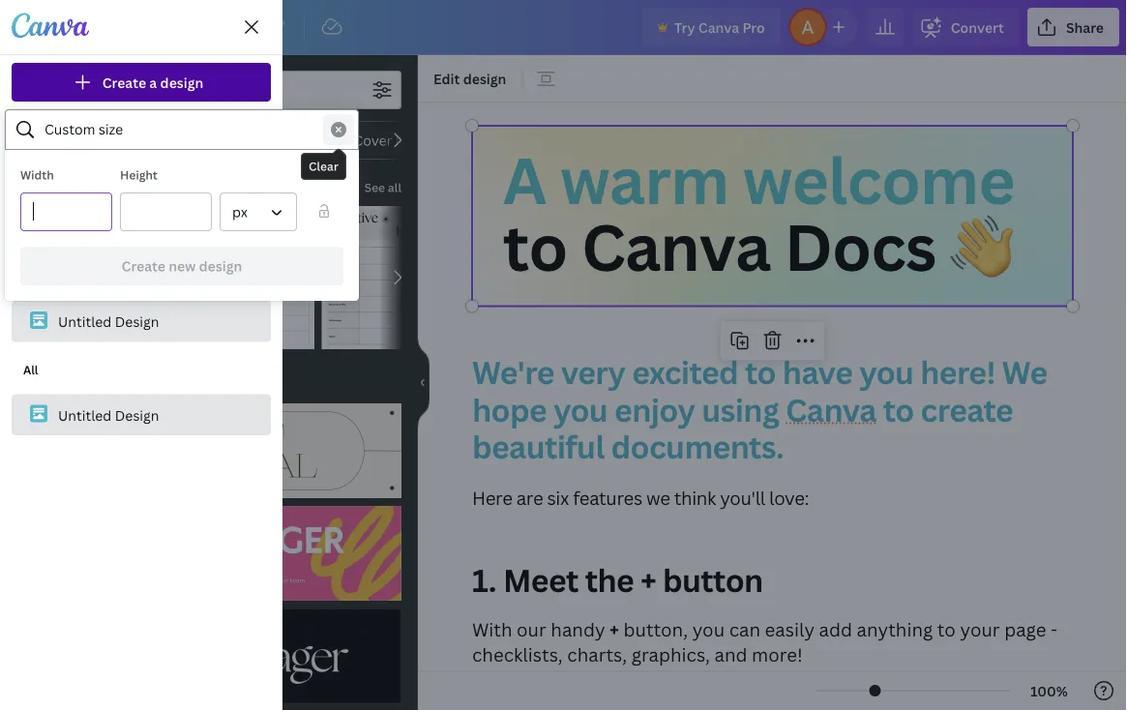 Task type: describe. For each thing, give the bounding box(es) containing it.
with
[[472, 617, 512, 642]]

add
[[819, 617, 853, 642]]

list containing home
[[12, 117, 271, 249]]

cover letter
[[354, 131, 432, 150]]

create a design button
[[12, 63, 271, 102]]

beautiful
[[472, 426, 605, 468]]

untitled for all
[[58, 406, 112, 424]]

one pager doc in black and white blue light blue classic professional style image
[[85, 206, 196, 349]]

results
[[106, 375, 151, 393]]

doc
[[85, 178, 111, 196]]

button
[[663, 559, 763, 601]]

your projects button
[[12, 164, 271, 202]]

documents.
[[611, 426, 784, 468]]

with our handy +
[[472, 617, 619, 642]]

create
[[921, 389, 1014, 431]]

see
[[365, 180, 385, 196]]

easily
[[765, 617, 815, 642]]

all for all results
[[85, 375, 103, 393]]

Width number field
[[33, 194, 100, 230]]

six
[[547, 486, 569, 511]]

a warm welcome
[[503, 136, 1015, 223]]

new
[[169, 257, 196, 275]]

green
[[181, 131, 221, 150]]

to inside button, you can easily add anything to your page - checklists, charts, graphics, and more!
[[938, 617, 956, 642]]

see all
[[365, 180, 402, 196]]

event/business proposal professional docs banner in beige dark brown warm classic style image
[[85, 404, 402, 499]]

create new design
[[122, 257, 242, 275]]

you inside button
[[133, 220, 158, 239]]

welcome
[[743, 136, 1015, 223]]

convert button
[[913, 8, 1020, 46]]

one pager button
[[241, 121, 333, 160]]

templates button
[[0, 55, 70, 125]]

are
[[517, 486, 543, 511]]

main menu bar
[[0, 0, 1128, 55]]

create a design
[[102, 73, 204, 91]]

checklists,
[[472, 643, 563, 667]]

width
[[20, 167, 54, 183]]

graphics,
[[632, 643, 710, 667]]

more!
[[752, 643, 803, 667]]

1 untitled design list from the top
[[12, 257, 271, 342]]

Height number field
[[133, 194, 199, 230]]

projects
[[15, 374, 54, 387]]

meet
[[503, 559, 579, 601]]

1.
[[472, 559, 497, 601]]

project overview/one-pager professional docs banner in black white sleek monochrome style image
[[85, 609, 402, 704]]

none text field containing a warm welcome
[[418, 103, 1128, 710]]

your
[[52, 174, 82, 192]]

height
[[120, 167, 158, 183]]

see all button
[[363, 167, 404, 206]]

here!
[[921, 352, 996, 394]]

handy
[[551, 617, 605, 642]]

untitled design for all
[[58, 406, 159, 424]]

create new design button
[[20, 247, 344, 286]]

here are six features we think you'll love:
[[472, 486, 809, 511]]

clear
[[309, 158, 339, 174]]

px
[[232, 203, 248, 221]]

a
[[149, 73, 157, 91]]

Search Doc templates search field
[[124, 72, 363, 108]]

cover letter button
[[341, 121, 445, 160]]

brand button
[[0, 195, 70, 264]]

we're
[[472, 352, 554, 394]]

1 vertical spatial home
[[52, 127, 91, 146]]

all for all
[[23, 362, 38, 378]]

canva inside we're very excited to have you here! we hope you enjoy using canva to create beautiful documents.
[[786, 389, 877, 431]]

planner button
[[85, 121, 161, 160]]

home link inside main menu bar
[[62, 8, 132, 46]]

1. meet the + button
[[472, 559, 763, 601]]

we
[[1003, 352, 1048, 394]]

and
[[715, 643, 748, 667]]

your projects
[[52, 174, 139, 192]]

design right edit
[[463, 69, 507, 88]]

uploads button
[[0, 264, 70, 334]]

all
[[388, 180, 402, 196]]

edit design button
[[426, 63, 514, 94]]

hope
[[472, 389, 547, 431]]

page
[[1005, 617, 1047, 642]]

+ for handy
[[610, 617, 619, 642]]

warm
[[560, 136, 729, 223]]

pro
[[743, 18, 765, 36]]

we
[[647, 486, 670, 511]]

one pager
[[254, 131, 321, 150]]

you'll
[[720, 486, 766, 511]]

planner
[[98, 131, 148, 150]]

your
[[961, 617, 1000, 642]]



Task type: vqa. For each thing, say whether or not it's contained in the screenshot.
TO CANVA DOCS 👋
yes



Task type: locate. For each thing, give the bounding box(es) containing it.
list
[[12, 117, 271, 249]]

+ for the
[[641, 559, 656, 601]]

home link up height
[[12, 117, 271, 156]]

canva
[[699, 18, 740, 36], [582, 203, 771, 290], [786, 389, 877, 431]]

0 vertical spatial canva
[[699, 18, 740, 36]]

1 vertical spatial design
[[115, 406, 159, 424]]

one
[[254, 131, 280, 150]]

create
[[102, 73, 146, 91], [122, 257, 166, 275]]

None text field
[[418, 103, 1128, 710]]

features
[[573, 486, 643, 511]]

create left a
[[102, 73, 146, 91]]

edit
[[434, 69, 460, 88]]

👋
[[950, 203, 1013, 290]]

untitled design for recent
[[58, 312, 159, 331]]

1 vertical spatial untitled design list
[[12, 350, 271, 436]]

home inside main menu bar
[[77, 18, 117, 36]]

all down uploads
[[23, 362, 38, 378]]

button,
[[624, 617, 688, 642]]

create for create new design
[[122, 257, 166, 275]]

very
[[561, 352, 626, 394]]

0 vertical spatial untitled design list
[[12, 257, 271, 342]]

Search search field
[[45, 111, 319, 148]]

untitled
[[58, 312, 112, 331], [58, 406, 112, 424]]

design
[[115, 312, 159, 331], [115, 406, 159, 424]]

2 vertical spatial canva
[[786, 389, 877, 431]]

1 design from the top
[[115, 312, 159, 331]]

1 horizontal spatial all
[[85, 375, 103, 393]]

+
[[641, 559, 656, 601], [610, 617, 619, 642]]

project overview/one-pager professional docs banner in pink dark blue yellow playful abstract style image
[[85, 506, 402, 601]]

brand
[[21, 234, 49, 247]]

1 untitled from the top
[[58, 312, 112, 331]]

convert
[[951, 18, 1005, 36]]

charts,
[[568, 643, 627, 667]]

shared
[[52, 220, 98, 239]]

0 vertical spatial home
[[77, 18, 117, 36]]

untitled design list
[[12, 257, 271, 342], [12, 350, 271, 436]]

create inside button
[[122, 257, 166, 275]]

design right new
[[199, 257, 242, 275]]

untitled for recent
[[58, 312, 112, 331]]

try
[[675, 18, 695, 36]]

design right a
[[160, 73, 204, 91]]

design for all
[[115, 406, 159, 424]]

pager
[[284, 131, 321, 150]]

you right with
[[133, 220, 158, 239]]

untitled design button down results
[[12, 394, 271, 436]]

design
[[463, 69, 507, 88], [160, 73, 204, 91], [199, 257, 242, 275]]

anything
[[857, 617, 933, 642]]

edit design
[[434, 69, 507, 88]]

home link
[[62, 8, 132, 46], [12, 117, 271, 156]]

home up 'your'
[[52, 127, 91, 146]]

research brief doc in orange teal pink soft pastels style image
[[204, 206, 314, 349]]

you
[[133, 220, 158, 239], [860, 352, 914, 394], [554, 389, 608, 431], [693, 617, 725, 642]]

we're very excited to have you here! we hope you enjoy using canva to create beautiful documents.
[[472, 352, 1055, 468]]

projects
[[85, 174, 139, 192]]

with
[[102, 220, 130, 239]]

doc templates
[[85, 178, 181, 196]]

button, you can easily add anything to your page - checklists, charts, graphics, and more!
[[472, 617, 1062, 667]]

untitled design
[[58, 312, 159, 331], [58, 406, 159, 424]]

untitled design button for recent
[[12, 301, 271, 342]]

design for create new design
[[199, 257, 242, 275]]

you up and
[[693, 617, 725, 642]]

try canva pro button
[[642, 8, 781, 46]]

1 vertical spatial home link
[[12, 117, 271, 156]]

shared with you
[[52, 220, 158, 239]]

create inside dropdown button
[[102, 73, 146, 91]]

think
[[674, 486, 716, 511]]

1 vertical spatial canva
[[582, 203, 771, 290]]

green button
[[169, 121, 233, 160]]

letter
[[396, 131, 432, 150]]

uploads
[[15, 304, 54, 317]]

home link up create a design dropdown button
[[62, 8, 132, 46]]

create for create a design
[[102, 73, 146, 91]]

0 horizontal spatial +
[[610, 617, 619, 642]]

templates
[[11, 95, 59, 108]]

canva for pro
[[699, 18, 740, 36]]

try canva pro
[[675, 18, 765, 36]]

our
[[517, 617, 547, 642]]

have
[[783, 352, 853, 394]]

+ up charts,
[[610, 617, 619, 642]]

canva for docs
[[582, 203, 771, 290]]

create down shared with you button
[[122, 257, 166, 275]]

0 vertical spatial design
[[115, 312, 159, 331]]

1 untitled design button from the top
[[12, 301, 271, 342]]

0 vertical spatial untitled design button
[[12, 301, 271, 342]]

creative brief doc in black and white grey editorial style image
[[322, 206, 433, 349]]

-
[[1051, 617, 1058, 642]]

recent
[[23, 269, 63, 285]]

1 vertical spatial untitled
[[58, 406, 112, 424]]

untitled design button up results
[[12, 301, 271, 342]]

0 vertical spatial untitled
[[58, 312, 112, 331]]

all results
[[85, 375, 151, 393]]

untitled design down all results
[[58, 406, 159, 424]]

enjoy
[[615, 389, 695, 431]]

+ right the
[[641, 559, 656, 601]]

1 vertical spatial +
[[610, 617, 619, 642]]

1 horizontal spatial +
[[641, 559, 656, 601]]

you right have
[[860, 352, 914, 394]]

0 vertical spatial untitled design
[[58, 312, 159, 331]]

elements button
[[0, 125, 70, 195]]

Units: px button
[[220, 193, 297, 231]]

0 vertical spatial create
[[102, 73, 146, 91]]

canva inside button
[[699, 18, 740, 36]]

templates
[[115, 178, 181, 196]]

design down results
[[115, 406, 159, 424]]

2 untitled from the top
[[58, 406, 112, 424]]

you right hope
[[554, 389, 608, 431]]

doc templates button
[[83, 167, 183, 206]]

design for create a design
[[160, 73, 204, 91]]

hide image
[[417, 336, 430, 429]]

1 vertical spatial create
[[122, 257, 166, 275]]

a
[[503, 136, 546, 223]]

you inside button, you can easily add anything to your page - checklists, charts, graphics, and more!
[[693, 617, 725, 642]]

untitled down all results
[[58, 406, 112, 424]]

0 vertical spatial +
[[641, 559, 656, 601]]

untitled right uploads
[[58, 312, 112, 331]]

docs
[[785, 203, 936, 290]]

projects button
[[0, 334, 70, 404]]

design inside dropdown button
[[160, 73, 204, 91]]

design up results
[[115, 312, 159, 331]]

side panel tab list
[[0, 55, 70, 473]]

all left results
[[85, 375, 103, 393]]

1 vertical spatial untitled design button
[[12, 394, 271, 436]]

2 untitled design list from the top
[[12, 350, 271, 436]]

cover
[[354, 131, 392, 150]]

home up create a design dropdown button
[[77, 18, 117, 36]]

1 untitled design from the top
[[58, 312, 159, 331]]

0 vertical spatial home link
[[62, 8, 132, 46]]

the
[[585, 559, 634, 601]]

2 untitled design from the top
[[58, 406, 159, 424]]

untitled design button for all
[[12, 394, 271, 436]]

to canva docs 👋
[[503, 203, 1013, 290]]

can
[[730, 617, 761, 642]]

untitled design button
[[12, 301, 271, 342], [12, 394, 271, 436]]

2 untitled design button from the top
[[12, 394, 271, 436]]

1 vertical spatial untitled design
[[58, 406, 159, 424]]

2 design from the top
[[115, 406, 159, 424]]

here
[[472, 486, 513, 511]]

0 horizontal spatial all
[[23, 362, 38, 378]]

excited
[[632, 352, 739, 394]]

shared with you button
[[12, 210, 271, 249]]

design for recent
[[115, 312, 159, 331]]

untitled design up all results
[[58, 312, 159, 331]]

love:
[[770, 486, 809, 511]]



